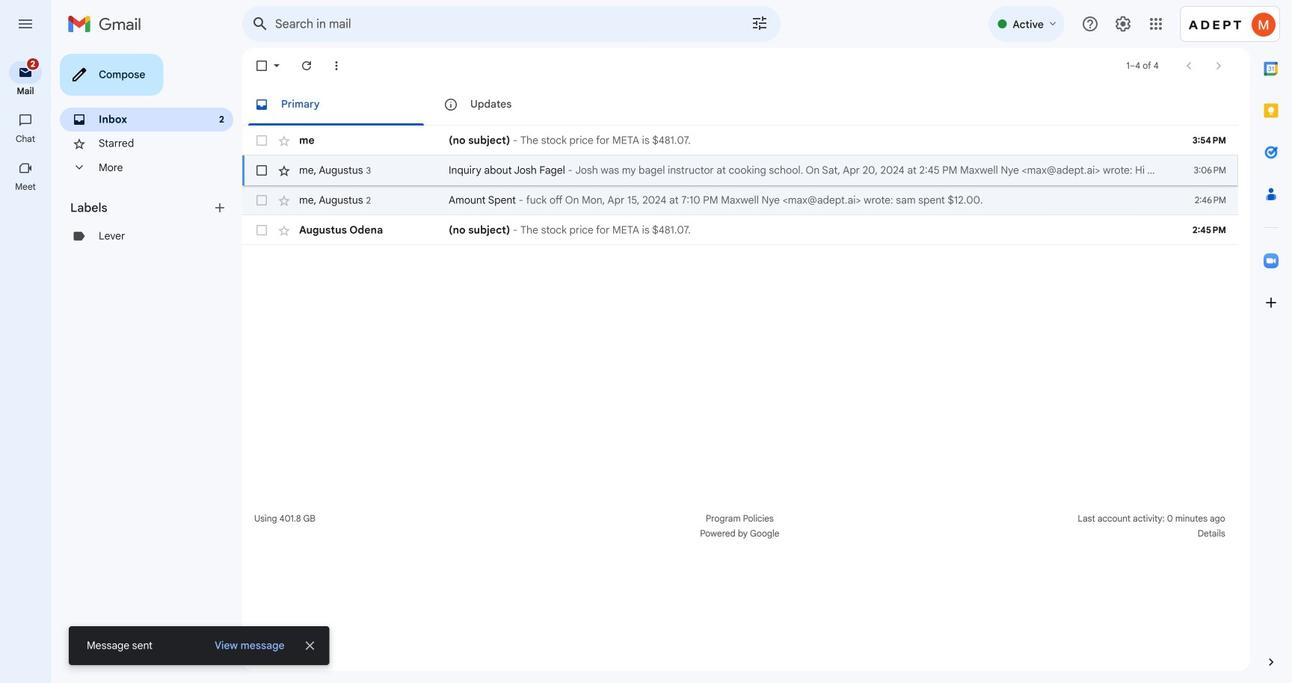 Task type: describe. For each thing, give the bounding box(es) containing it.
search in mail image
[[247, 10, 274, 37]]

1 row from the top
[[242, 126, 1238, 156]]

settings image
[[1114, 15, 1132, 33]]

primary tab
[[242, 84, 430, 126]]

more email options image
[[329, 58, 344, 73]]

main menu image
[[16, 15, 34, 33]]

Search in mail text field
[[275, 16, 709, 31]]

Search in mail search field
[[242, 6, 781, 42]]

2 row from the top
[[242, 156, 1238, 185]]



Task type: locate. For each thing, give the bounding box(es) containing it.
1 horizontal spatial tab list
[[1250, 48, 1292, 630]]

gmail image
[[67, 9, 149, 39]]

updates tab
[[431, 84, 620, 126]]

advanced search options image
[[745, 8, 775, 38]]

main content
[[242, 84, 1238, 245]]

0 horizontal spatial tab list
[[242, 84, 1238, 126]]

alert
[[24, 34, 1268, 666]]

4 row from the top
[[242, 215, 1238, 245]]

heading
[[0, 85, 51, 97], [0, 133, 51, 145], [0, 181, 51, 193], [70, 200, 212, 215]]

tab list
[[1250, 48, 1292, 630], [242, 84, 1238, 126]]

None checkbox
[[254, 133, 269, 148], [254, 223, 269, 238], [254, 133, 269, 148], [254, 223, 269, 238]]

footer
[[242, 511, 1238, 541]]

support image
[[1081, 15, 1099, 33]]

row
[[242, 126, 1238, 156], [242, 156, 1238, 185], [242, 185, 1238, 215], [242, 215, 1238, 245]]

navigation
[[0, 48, 52, 683]]

3 row from the top
[[242, 185, 1238, 215]]

refresh image
[[299, 58, 314, 73]]

None checkbox
[[254, 58, 269, 73], [254, 163, 269, 178], [254, 193, 269, 208], [254, 58, 269, 73], [254, 163, 269, 178], [254, 193, 269, 208]]



Task type: vqa. For each thing, say whether or not it's contained in the screenshot.
Search in mail 'search field'
yes



